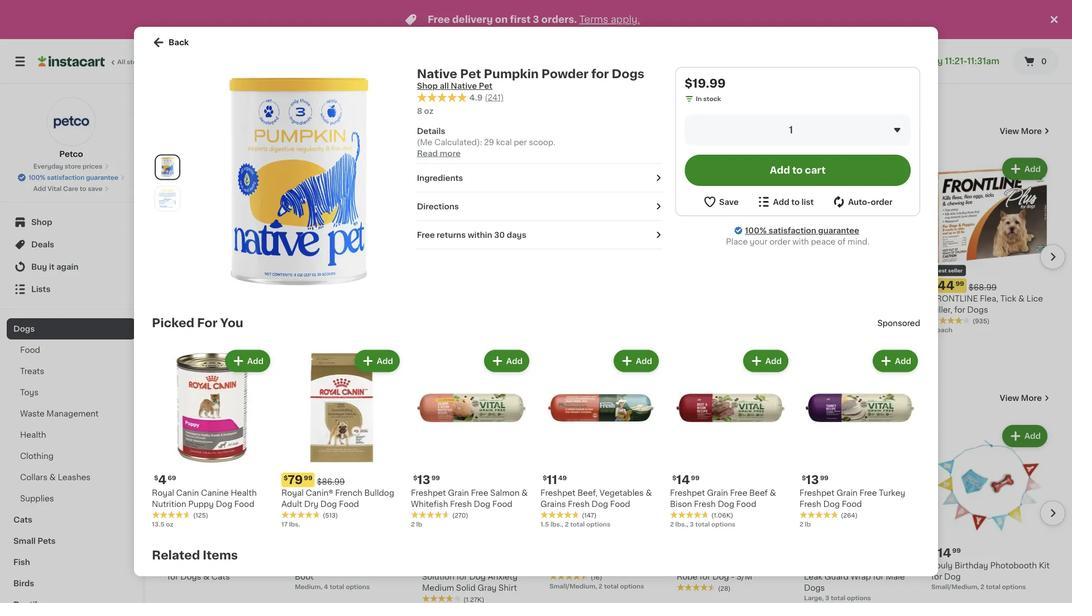 Task type: vqa. For each thing, say whether or not it's contained in the screenshot.


Task type: describe. For each thing, give the bounding box(es) containing it.
$44.99 original price: $68.99 element
[[932, 279, 1050, 293]]

spo
[[878, 319, 893, 327]]

petco link
[[47, 97, 96, 160]]

of for 24,
[[443, 82, 450, 88]]

read more button
[[417, 148, 461, 159]]

product group containing 11
[[541, 348, 661, 529]]

potty inside poochpads pch pro indoor dog potty
[[696, 60, 717, 68]]

1 vertical spatial 100%
[[745, 227, 767, 235]]

3 each
[[932, 327, 953, 333]]

add button for royal canin canine health nutrition puppy dog food
[[226, 351, 269, 371]]

add button for freshpet grain free beef & bison fresh dog food
[[744, 351, 788, 371]]

2 horizontal spatial bags
[[873, 60, 893, 68]]

$ 13 99 for freshpet grain free salmon & whitefish fresh dog food
[[413, 474, 440, 486]]

0 vertical spatial stock
[[704, 96, 721, 102]]

health link
[[7, 425, 136, 446]]

oz right 120
[[562, 82, 569, 88]]

99 for freshpet grain free salmon & whitefish fresh dog food
[[432, 475, 440, 481]]

poochpads pch pro indoor dog potty
[[677, 49, 781, 68]]

auto-order
[[848, 198, 893, 206]]

dog inside $ 79 99 $86.99 royal canin® french bulldog adult dry dog food
[[321, 500, 337, 508]]

guarantee inside 100% satisfaction guarantee button
[[86, 175, 118, 181]]

(264)
[[841, 513, 858, 519]]

10,
[[197, 82, 205, 88]]

free for freshpet grain free turkey fresh dog food
[[860, 489, 877, 497]]

kcal
[[496, 138, 512, 146]]

dog inside youly birthday photobooth kit for dog small/medium, 2 total options
[[945, 573, 961, 581]]

for inside frontline flea, tick & lice killer, for dogs
[[955, 306, 966, 314]]

& inside freshpet grain free salmon & whitefish fresh dog food
[[522, 489, 528, 497]]

rated
[[572, 49, 596, 57]]

fish
[[13, 559, 30, 566]]

(1.27k)
[[464, 597, 485, 603]]

lb for freshpet grain free turkey fresh dog food
[[805, 521, 811, 528]]

$19.99 element
[[168, 279, 286, 293]]

royal inside royal canin canine health nutrition puppy dog food
[[152, 489, 174, 497]]

add button for royal canin® french bulldog adult dry dog food
[[356, 351, 399, 371]]

grain for dog
[[837, 489, 858, 497]]

fresh inside freshpet grain free beef & bison fresh dog food
[[694, 500, 716, 508]]

back button
[[152, 36, 189, 49]]

medium inside yuly-medium all weather boot medium, 4 total options
[[315, 562, 347, 570]]

100% satisfaction guarantee link
[[745, 225, 860, 236]]

cats inside 'link'
[[13, 516, 32, 524]]

lb inside item carousel region
[[682, 82, 688, 88]]

(513)
[[323, 513, 338, 519]]

0 horizontal spatial 8 oz
[[168, 327, 181, 333]]

100% inside button
[[29, 175, 46, 181]]

delivery
[[894, 57, 930, 65]]

dog inside well & good u character robe for dog - s/m
[[713, 573, 729, 581]]

product group containing 4
[[152, 348, 273, 529]]

(270)
[[452, 513, 468, 519]]

deals
[[31, 241, 54, 249]]

to inside add vital care to save link
[[80, 186, 86, 192]]

product group containing 44
[[932, 156, 1050, 335]]

in
[[325, 350, 331, 356]]

3 inside so phresh 2-pack washable leak guard wrap for male dogs large, 3 total options
[[826, 595, 830, 602]]

add inside add vital care to save link
[[33, 186, 46, 192]]

2 view more from the top
[[1000, 395, 1042, 402]]

ct
[[946, 60, 952, 66]]

0
[[1042, 58, 1047, 65]]

health inside royal canin canine health nutrition puppy dog food
[[231, 489, 257, 497]]

freshpet grain free turkey fresh dog food
[[800, 489, 906, 508]]

photobooth
[[991, 562, 1037, 570]]

add button for freshpet grain free salmon & whitefish fresh dog food
[[485, 351, 528, 371]]

yuly-medium all weather boot medium, 4 total options
[[295, 562, 394, 590]]

bison
[[670, 500, 692, 508]]

stock inside "product" group
[[333, 350, 350, 356]]

$67.98 original price: $90.99 element
[[295, 279, 413, 293]]

$ inside $ 4 69
[[154, 475, 158, 481]]

options inside so phresh 2-pack washable leak guard wrap for male dogs large, 3 total options
[[847, 595, 871, 602]]

$ inside the $ 20 99
[[934, 35, 938, 41]]

lbs., for 11
[[551, 521, 564, 528]]

0 horizontal spatial (241)
[[209, 318, 224, 325]]

order inside button
[[871, 198, 893, 206]]

pads
[[493, 60, 512, 68]]

solution
[[422, 573, 455, 581]]

add button for freshpet grain free turkey fresh dog food
[[874, 351, 917, 371]]

small
[[13, 537, 36, 545]]

food inside freshpet grain free salmon & whitefish fresh dog food
[[493, 500, 513, 508]]

character
[[736, 562, 775, 570]]

lbs., for 14
[[676, 521, 689, 528]]

-
[[731, 573, 735, 581]]

4 right "24,"
[[463, 82, 467, 88]]

nsored
[[893, 319, 921, 327]]

1 vertical spatial shop
[[31, 218, 52, 226]]

1 more from the top
[[1021, 127, 1042, 135]]

small/medium, inside "product" group
[[550, 583, 597, 590]]

(935)
[[973, 318, 990, 325]]

all stores
[[117, 59, 147, 65]]

service type group
[[627, 50, 782, 73]]

spo nsored
[[878, 319, 921, 327]]

per
[[514, 138, 527, 146]]

product group containing 67
[[295, 156, 413, 359]]

phresh for guard
[[817, 562, 844, 570]]

food inside freshpet beef, vegetables & grains fresh dog food
[[610, 500, 630, 508]]

4 inside yuly-medium all weather boot medium, 4 total options
[[324, 584, 328, 590]]

oz inside "product" group
[[166, 521, 173, 528]]

by
[[932, 57, 943, 65]]

many
[[306, 350, 324, 356]]

indoor
[[756, 49, 781, 57]]

in stock
[[696, 96, 721, 102]]

collars & leashes link
[[7, 467, 136, 488]]

freshpet for whitefish
[[411, 489, 446, 497]]

120 oz
[[550, 82, 569, 88]]

2 view more link from the top
[[1000, 393, 1050, 404]]

well & good u character robe for dog - s/m
[[677, 562, 775, 581]]

fresh inside freshpet grain free turkey fresh dog food
[[800, 500, 822, 508]]

99 for freshpet grain free turkey fresh dog food
[[820, 475, 829, 481]]

on inside limited time offer "region"
[[495, 15, 508, 24]]

$ 20 99
[[934, 34, 964, 46]]

dog inside freshpet grain free beef & bison fresh dog food
[[718, 500, 735, 508]]

weather
[[361, 562, 394, 570]]

product group containing 79
[[282, 348, 402, 529]]

board
[[838, 49, 861, 57]]

collars & leashes
[[20, 474, 91, 482]]

$ 44 99
[[934, 280, 965, 292]]

treats
[[20, 368, 44, 375]]

birds
[[13, 580, 34, 588]]

medium inside thundershirt the best solution for dog anxiety medium solid gray shirt
[[422, 585, 454, 592]]

total inside youly birthday photobooth kit for dog small/medium, 2 total options
[[986, 584, 1001, 590]]

for inside so phresh 2-pack washable leak guard wrap for male dogs large, 3 total options
[[873, 573, 884, 581]]

13.5
[[152, 521, 165, 528]]

1 vertical spatial order
[[770, 238, 791, 246]]

free returns within 30 days
[[417, 231, 527, 239]]

buy
[[31, 263, 47, 271]]

0 horizontal spatial 14
[[174, 34, 187, 46]]

free for freshpet grain free salmon & whitefish fresh dog food
[[471, 489, 488, 497]]

1 extra from the left
[[464, 49, 484, 57]]

thundershirt the best solution for dog anxiety medium solid gray shirt
[[422, 562, 518, 592]]

1 horizontal spatial 2 lb
[[677, 82, 688, 88]]

multicolor
[[863, 49, 903, 57]]

dog inside freshpet grain free salmon & whitefish fresh dog food
[[474, 500, 491, 508]]

1 horizontal spatial bags
[[804, 49, 824, 57]]

options inside yuly-medium all weather boot medium, 4 total options
[[346, 584, 370, 590]]

lists link
[[7, 278, 136, 301]]

free for freshpet grain free beef & bison fresh dog food
[[730, 489, 748, 497]]

best inside thundershirt the best solution for dog anxiety medium solid gray shirt
[[492, 562, 510, 570]]

leak for guard
[[804, 573, 823, 581]]

4 right 10,
[[207, 82, 211, 88]]

enlarge dog vitamins & supplements native pet pumpkin powder for dogs supplements (opens in a new tab) image
[[158, 188, 178, 209]]

0 horizontal spatial clothing link
[[7, 446, 136, 467]]

save
[[719, 198, 739, 206]]

& right collars in the left bottom of the page
[[49, 474, 56, 482]]

everyday store prices link
[[33, 162, 109, 171]]

cats inside the bootique hotdog costume for dogs & cats
[[212, 573, 230, 581]]

grain for whitefish
[[448, 489, 469, 497]]

1 field
[[685, 115, 911, 146]]

bags inside earth rated unscented refill dog waste bags
[[595, 60, 614, 68]]

$ 13 99 for freshpet grain free turkey fresh dog food
[[802, 474, 829, 486]]

(me
[[417, 138, 433, 146]]

1 vertical spatial waste
[[20, 410, 45, 418]]

food inside $ 79 99 $86.99 royal canin® french bulldog adult dry dog food
[[339, 500, 359, 508]]

doggie
[[804, 60, 833, 68]]

& inside well & good u character robe for dog - s/m
[[696, 562, 702, 570]]

again
[[56, 263, 79, 271]]

& inside freshpet grain free beef & bison fresh dog food
[[770, 489, 776, 497]]

product group containing yuly-medium all weather boot
[[295, 423, 413, 592]]

(16)
[[591, 575, 602, 581]]

& inside the bootique hotdog costume for dogs & cats
[[203, 573, 210, 581]]

oz left 'for'
[[173, 327, 181, 333]]

clean
[[835, 60, 858, 68]]

for inside the bootique hotdog costume for dogs & cats
[[168, 573, 178, 581]]

99 inside $ 79 99 $86.99 royal canin® french bulldog adult dry dog food
[[304, 475, 313, 481]]

24,
[[451, 82, 461, 88]]

add to cart button
[[685, 155, 911, 186]]

free left the 'returns'
[[417, 231, 435, 239]]

dogs inside "link"
[[13, 325, 35, 333]]

instacart logo image
[[38, 55, 105, 68]]

wrap
[[851, 573, 871, 581]]

canin
[[176, 489, 199, 497]]

oz up details
[[424, 107, 434, 115]]

17
[[282, 521, 288, 528]]

fish link
[[7, 552, 136, 573]]

add inside add to list button
[[773, 198, 790, 206]]

dogs inside native pet pumpkin powder for dogs shop all native pet
[[612, 68, 645, 80]]

1 horizontal spatial 8
[[417, 107, 422, 115]]

auto-
[[848, 198, 871, 206]]

shop link
[[7, 211, 136, 233]]

your
[[750, 238, 768, 246]]

$86.99
[[317, 478, 345, 486]]

mind.
[[848, 238, 870, 246]]

each
[[937, 327, 953, 333]]

dogs inside frontline flea, tick & lice killer, for dogs
[[968, 306, 989, 314]]

1 horizontal spatial clothing
[[168, 393, 221, 404]]

freshpet for bison
[[670, 489, 705, 497]]

$ 14 99 for freshpet grain free beef & bison fresh dog food
[[673, 474, 700, 486]]

shop inside native pet pumpkin powder for dogs shop all native pet
[[417, 82, 438, 90]]

99 for soph eco pantry bag
[[955, 35, 964, 41]]

guarantee inside '100% satisfaction guarantee' link
[[818, 227, 860, 235]]

pumpkin
[[484, 68, 539, 80]]

0 horizontal spatial $ 14 99
[[170, 34, 197, 46]]

& inside frontline flea, tick & lice killer, for dogs
[[1019, 295, 1025, 303]]

14 for youly birthday photobooth kit for dog
[[938, 547, 952, 559]]

grains
[[541, 500, 566, 508]]

adult
[[282, 500, 302, 508]]

large
[[508, 49, 530, 57]]

view for 1st view more link from the top of the page
[[1000, 127, 1020, 135]]

items
[[203, 550, 238, 561]]

of for 10,
[[189, 82, 195, 88]]

bulldog
[[364, 489, 394, 497]]

freshpet for dog
[[800, 489, 835, 497]]

$ inside $ 79 99 $86.99 royal canin® french bulldog adult dry dog food
[[284, 475, 288, 481]]

toys link
[[7, 382, 136, 403]]

3 down bison
[[690, 521, 694, 528]]

$ inside $ 21 99
[[170, 548, 174, 554]]

fresh inside freshpet grain free salmon & whitefish fresh dog food
[[450, 500, 472, 508]]

$ inside $ 44 99
[[934, 281, 938, 287]]

powder
[[542, 68, 589, 80]]

petco logo image
[[47, 97, 96, 146]]

pantry
[[971, 49, 997, 57]]

free inside limited time offer "region"
[[428, 15, 450, 24]]

dogs inside the bootique hotdog costume for dogs & cats
[[180, 573, 201, 581]]



Task type: locate. For each thing, give the bounding box(es) containing it.
lb
[[682, 82, 688, 88], [416, 521, 422, 528], [805, 521, 811, 528]]

grain inside freshpet grain free beef & bison fresh dog food
[[707, 489, 728, 497]]

1 freshpet from the left
[[411, 489, 446, 497]]

lbs., down bison
[[676, 521, 689, 528]]

0 horizontal spatial potty
[[469, 60, 491, 68]]

79
[[288, 474, 303, 486]]

so for so phresh extra extra large leak shield potty pads
[[422, 49, 433, 57]]

99 inside the $ 20 99
[[955, 35, 964, 41]]

2 vertical spatial item carousel region
[[168, 419, 1066, 603]]

99 for bootique hotdog costume for dogs & cats
[[188, 548, 197, 554]]

0 vertical spatial health
[[20, 431, 46, 439]]

2 lb down service type group
[[677, 82, 688, 88]]

2 horizontal spatial 2 lb
[[800, 521, 811, 528]]

peace
[[811, 238, 836, 246]]

free left the salmon
[[471, 489, 488, 497]]

1 vertical spatial to
[[80, 186, 86, 192]]

count left 10,
[[168, 82, 187, 88]]

1 $ 13 99 from the left
[[413, 474, 440, 486]]

oz right 13.5
[[166, 521, 173, 528]]

medium up medium,
[[315, 562, 347, 570]]

1 vertical spatial view
[[1000, 395, 1020, 402]]

leak for shield
[[422, 60, 441, 68]]

product group containing ★★★★★
[[550, 423, 668, 591]]

unscented
[[598, 49, 641, 57]]

care
[[63, 186, 78, 192]]

0 vertical spatial view more link
[[1000, 126, 1050, 137]]

royal up nutrition
[[152, 489, 174, 497]]

grain up (270)
[[448, 489, 469, 497]]

waste inside earth rated unscented refill dog waste bags
[[568, 60, 593, 68]]

8 oz up details
[[417, 107, 434, 115]]

1 13 from the left
[[417, 474, 430, 486]]

many in stock
[[306, 350, 350, 356]]

phresh up shield
[[435, 49, 462, 57]]

0 horizontal spatial small/medium,
[[550, 583, 597, 590]]

small/medium, down (16)
[[550, 583, 597, 590]]

dog inside royal canin canine health nutrition puppy dog food
[[216, 500, 232, 508]]

2 horizontal spatial $ 14 99
[[934, 547, 961, 559]]

total inside yuly-medium all weather boot medium, 4 total options
[[330, 584, 344, 590]]

0 horizontal spatial phresh
[[435, 49, 462, 57]]

phresh for shield
[[435, 49, 462, 57]]

1 horizontal spatial all
[[349, 562, 359, 570]]

bags up (847) at the right top of the page
[[595, 60, 614, 68]]

freshpet grain free salmon & whitefish fresh dog food
[[411, 489, 528, 508]]

0 horizontal spatial 100%
[[29, 175, 46, 181]]

add inside add to cart button
[[770, 166, 790, 175]]

99 right 21
[[188, 548, 197, 554]]

small/medium, down youly
[[932, 584, 979, 590]]

1 view more from the top
[[1000, 127, 1042, 135]]

0 horizontal spatial of
[[189, 82, 195, 88]]

best left seller
[[935, 268, 947, 273]]

count down native
[[422, 82, 442, 88]]

14
[[174, 34, 187, 46], [677, 474, 690, 486], [938, 547, 952, 559]]

2 count from the left
[[422, 82, 442, 88]]

earth
[[550, 49, 570, 57]]

cats link
[[7, 509, 136, 531]]

boot
[[295, 573, 314, 581]]

100% satisfaction guarantee button
[[17, 171, 125, 182]]

$ 14 99 up youly
[[934, 547, 961, 559]]

1 vertical spatial (241)
[[209, 318, 224, 325]]

well
[[677, 562, 694, 570]]

0 vertical spatial more
[[1021, 127, 1042, 135]]

1 count from the left
[[168, 82, 187, 88]]

2 royal from the left
[[282, 489, 304, 497]]

whitefish
[[411, 500, 448, 508]]

for inside native pet pumpkin powder for dogs shop all native pet
[[592, 68, 609, 80]]

0 horizontal spatial leak
[[422, 60, 441, 68]]

freshpet inside freshpet beef, vegetables & grains fresh dog food
[[541, 489, 576, 497]]

dogs up large,
[[804, 585, 825, 592]]

free inside freshpet grain free salmon & whitefish fresh dog food
[[471, 489, 488, 497]]

99 inside $ 21 99
[[188, 548, 197, 554]]

0 horizontal spatial clothing
[[20, 452, 54, 460]]

cats up the small
[[13, 516, 32, 524]]

(54)
[[336, 73, 349, 79]]

$ 13 99 up freshpet grain free turkey fresh dog food
[[802, 474, 829, 486]]

100% up the your
[[745, 227, 767, 235]]

pack
[[854, 562, 873, 570]]

0 vertical spatial phresh
[[435, 49, 462, 57]]

item carousel region
[[168, 0, 1066, 107], [168, 151, 1066, 374], [168, 419, 1066, 603]]

99 right '79'
[[304, 475, 313, 481]]

freshpet inside freshpet grain free salmon & whitefish fresh dog food
[[411, 489, 446, 497]]

& right beef
[[770, 489, 776, 497]]

$ inside $ 67 98
[[297, 281, 301, 287]]

1 fresh from the left
[[450, 500, 472, 508]]

2 $ 13 99 from the left
[[802, 474, 829, 486]]

scoop.
[[529, 138, 556, 146]]

★★★★★
[[295, 71, 334, 79], [295, 71, 334, 79], [422, 71, 461, 79], [422, 71, 461, 79], [550, 71, 589, 79], [550, 71, 589, 79], [677, 71, 716, 79], [417, 92, 467, 102], [417, 92, 467, 102], [168, 317, 207, 325], [168, 317, 207, 325], [932, 317, 971, 325], [932, 317, 971, 325], [152, 511, 191, 519], [152, 511, 191, 519], [282, 511, 321, 519], [282, 511, 321, 519], [411, 511, 450, 519], [411, 511, 450, 519], [541, 511, 580, 519], [541, 511, 580, 519], [670, 511, 709, 519], [670, 511, 709, 519], [800, 511, 839, 519], [800, 511, 839, 519], [550, 573, 589, 581], [550, 573, 589, 581], [677, 584, 716, 592], [677, 584, 716, 592], [422, 595, 461, 603], [422, 595, 461, 603]]

satisfaction up place your order with peace of mind.
[[769, 227, 817, 235]]

lb down freshpet grain free turkey fresh dog food
[[805, 521, 811, 528]]

free inside freshpet grain free turkey fresh dog food
[[860, 489, 877, 497]]

2 lbs., 3 total options
[[670, 521, 736, 528]]

2 fresh from the left
[[568, 500, 590, 508]]

food
[[20, 346, 40, 354], [234, 500, 254, 508], [339, 500, 359, 508], [493, 500, 513, 508], [610, 500, 630, 508], [737, 500, 757, 508], [842, 500, 862, 508]]

2 lb for freshpet grain free turkey fresh dog food
[[800, 521, 811, 528]]

2 more from the top
[[1021, 395, 1042, 402]]

terms
[[579, 15, 609, 24]]

fresh
[[450, 500, 472, 508], [568, 500, 590, 508], [694, 500, 716, 508], [800, 500, 822, 508]]

2 horizontal spatial lb
[[805, 521, 811, 528]]

enlarge dog vitamins & supplements native pet pumpkin powder for dogs hero (opens in a new tab) image
[[158, 157, 178, 177]]

for left male
[[873, 573, 884, 581]]

13 for freshpet grain free salmon & whitefish fresh dog food
[[417, 474, 430, 486]]

8 up details
[[417, 107, 422, 115]]

0 vertical spatial waste
[[568, 60, 593, 68]]

shield
[[443, 60, 467, 68]]

2 horizontal spatial of
[[838, 238, 846, 246]]

20
[[938, 34, 954, 46]]

item carousel region containing 21
[[168, 419, 1066, 603]]

on up doggie in the right top of the page
[[826, 49, 836, 57]]

1 horizontal spatial potty
[[696, 60, 717, 68]]

1 horizontal spatial order
[[871, 198, 893, 206]]

2 lbs., from the left
[[676, 521, 689, 528]]

3 inside limited time offer "region"
[[533, 15, 539, 24]]

of left 10,
[[189, 82, 195, 88]]

dog inside poochpads pch pro indoor dog potty
[[677, 60, 694, 68]]

0 horizontal spatial royal
[[152, 489, 174, 497]]

2 lb down whitefish
[[411, 521, 422, 528]]

food inside royal canin canine health nutrition puppy dog food
[[234, 500, 254, 508]]

dog inside thundershirt the best solution for dog anxiety medium solid gray shirt
[[469, 573, 486, 581]]

free left turkey
[[860, 489, 877, 497]]

item carousel region containing 67
[[168, 151, 1066, 374]]

100% satisfaction guarantee up with
[[745, 227, 860, 235]]

13 up freshpet grain free turkey fresh dog food
[[806, 474, 819, 486]]

0 vertical spatial guarantee
[[86, 175, 118, 181]]

dog inside freshpet grain free turkey fresh dog food
[[824, 500, 840, 508]]

1 vertical spatial 14
[[677, 474, 690, 486]]

for inside well & good u character robe for dog - s/m
[[700, 573, 711, 581]]

food inside 'link'
[[20, 346, 40, 354]]

food inside freshpet grain free turkey fresh dog food
[[842, 500, 862, 508]]

0 vertical spatial 14
[[174, 34, 187, 46]]

&
[[1019, 295, 1025, 303], [49, 474, 56, 482], [522, 489, 528, 497], [646, 489, 652, 497], [770, 489, 776, 497], [696, 562, 702, 570], [203, 573, 210, 581]]

1 item carousel region from the top
[[168, 0, 1066, 107]]

to left cart
[[793, 166, 803, 175]]

count for count of 10, 4 total options
[[168, 82, 187, 88]]

guarantee up peace
[[818, 227, 860, 235]]

99 up 10,
[[189, 35, 197, 41]]

royal inside $ 79 99 $86.99 royal canin® french bulldog adult dry dog food
[[282, 489, 304, 497]]

total inside so phresh 2-pack washable leak guard wrap for male dogs large, 3 total options
[[831, 595, 846, 602]]

1 vertical spatial so
[[804, 562, 815, 570]]

3 item carousel region from the top
[[168, 419, 1066, 603]]

pets
[[38, 537, 56, 545]]

0 vertical spatial (241)
[[485, 93, 504, 101]]

1 horizontal spatial 8 oz
[[417, 107, 434, 115]]

grain for bison
[[707, 489, 728, 497]]

11:21-
[[945, 57, 968, 65]]

youly birthday photobooth kit for dog small/medium, 2 total options
[[932, 562, 1050, 590]]

3 right first
[[533, 15, 539, 24]]

extra up pet
[[464, 49, 484, 57]]

food down beef
[[737, 500, 757, 508]]

2 inside youly birthday photobooth kit for dog small/medium, 2 total options
[[981, 584, 985, 590]]

count of 24, 4 total options
[[422, 82, 509, 88]]

1 horizontal spatial medium
[[422, 585, 454, 592]]

1 horizontal spatial 13
[[806, 474, 819, 486]]

0 vertical spatial 100%
[[29, 175, 46, 181]]

waste down rated
[[568, 60, 593, 68]]

1 horizontal spatial shop
[[417, 82, 438, 90]]

for inside thundershirt the best solution for dog anxiety medium solid gray shirt
[[457, 573, 467, 581]]

13 up whitefish
[[417, 474, 430, 486]]

food up (264)
[[842, 500, 862, 508]]

dogs inside so phresh 2-pack washable leak guard wrap for male dogs large, 3 total options
[[804, 585, 825, 592]]

1 horizontal spatial 100%
[[745, 227, 767, 235]]

so inside so phresh 2-pack washable leak guard wrap for male dogs large, 3 total options
[[804, 562, 815, 570]]

$ 21 99
[[170, 547, 197, 559]]

0 horizontal spatial stock
[[333, 350, 350, 356]]

99 up freshpet grain free turkey fresh dog food
[[820, 475, 829, 481]]

item carousel region containing 14
[[168, 0, 1066, 107]]

delivery by 11:21-11:31am
[[894, 57, 1000, 65]]

$ inside $ 11 49
[[543, 475, 547, 481]]

supplies
[[20, 495, 54, 503]]

0 horizontal spatial order
[[770, 238, 791, 246]]

2 vertical spatial $ 14 99
[[934, 547, 961, 559]]

None search field
[[160, 46, 612, 77]]

1 horizontal spatial lbs.,
[[676, 521, 689, 528]]

99 up whitefish
[[432, 475, 440, 481]]

product group
[[168, 156, 286, 335], [295, 156, 413, 359], [422, 156, 541, 346], [550, 156, 668, 356], [677, 156, 795, 370], [804, 156, 923, 335], [932, 156, 1050, 335], [152, 348, 273, 529], [282, 348, 402, 529], [411, 348, 532, 529], [541, 348, 661, 529], [670, 348, 791, 529], [800, 348, 921, 529], [168, 423, 286, 583], [295, 423, 413, 592], [422, 423, 541, 603], [550, 423, 668, 591], [804, 423, 923, 603], [932, 423, 1050, 592]]

satisfaction inside button
[[47, 175, 85, 181]]

$ 14 99 up bison
[[673, 474, 700, 486]]

save
[[88, 186, 103, 192]]

orders.
[[542, 15, 577, 24]]

0 vertical spatial best
[[935, 268, 947, 273]]

clothing link
[[168, 392, 221, 405], [7, 446, 136, 467]]

& right the well
[[696, 562, 702, 570]]

native pet pumpkin powder for dogs shop all native pet
[[417, 68, 645, 90]]

of left "24,"
[[443, 82, 450, 88]]

add button for youly birthday photobooth kit for dog
[[1004, 426, 1047, 447]]

1 vertical spatial leak
[[804, 573, 823, 581]]

$ 14 99
[[170, 34, 197, 46], [673, 474, 700, 486], [934, 547, 961, 559]]

for down bootique
[[168, 573, 178, 581]]

add button for frontline flea, tick & lice killer, for dogs
[[1004, 159, 1047, 179]]

directions
[[417, 203, 459, 210]]

royal up adult
[[282, 489, 304, 497]]

extra
[[464, 49, 484, 57], [486, 49, 506, 57]]

$79.99 original price: $86.99 element
[[282, 473, 402, 487]]

lbs.,
[[551, 521, 564, 528], [676, 521, 689, 528]]

0 horizontal spatial 13
[[417, 474, 430, 486]]

4 freshpet from the left
[[800, 489, 835, 497]]

lb for freshpet grain free salmon & whitefish fresh dog food
[[416, 521, 422, 528]]

product group containing 21
[[168, 423, 286, 583]]

to inside add to cart button
[[793, 166, 803, 175]]

0 vertical spatial cats
[[13, 516, 32, 524]]

1 horizontal spatial satisfaction
[[769, 227, 817, 235]]

all inside yuly-medium all weather boot medium, 4 total options
[[349, 562, 359, 570]]

67
[[301, 280, 316, 292]]

(299)
[[464, 73, 480, 79]]

of left mind.
[[838, 238, 846, 246]]

phresh up guard
[[817, 562, 844, 570]]

1 vertical spatial guarantee
[[818, 227, 860, 235]]

freshpet inside freshpet grain free turkey fresh dog food
[[800, 489, 835, 497]]

0 horizontal spatial all
[[117, 59, 125, 65]]

phresh inside so phresh extra extra large leak shield potty pads
[[435, 49, 462, 57]]

0 button
[[1013, 48, 1059, 75]]

2 13 from the left
[[806, 474, 819, 486]]

to for add to list
[[792, 198, 800, 206]]

bootique hotdog costume for dogs & cats
[[168, 562, 273, 581]]

(241) button
[[485, 92, 504, 103]]

4 right medium,
[[324, 584, 328, 590]]

medium,
[[295, 584, 323, 590]]

more
[[440, 150, 461, 157]]

to left list
[[792, 198, 800, 206]]

prices
[[83, 163, 102, 170]]

product group containing so phresh 2-pack washable leak guard wrap for male dogs
[[804, 423, 923, 603]]

cats down hotdog
[[212, 573, 230, 581]]

freshpet inside freshpet grain free beef & bison fresh dog food
[[670, 489, 705, 497]]

1 horizontal spatial count
[[422, 82, 442, 88]]

details button
[[417, 126, 662, 137]]

options inside youly birthday photobooth kit for dog small/medium, 2 total options
[[1002, 584, 1026, 590]]

2 item carousel region from the top
[[168, 151, 1066, 374]]

health right canine on the bottom of the page
[[231, 489, 257, 497]]

4 left 69
[[158, 474, 167, 486]]

99 inside $ 44 99
[[956, 281, 965, 287]]

21
[[174, 547, 187, 559]]

$ 11 49
[[543, 474, 567, 486]]

save button
[[703, 195, 739, 209]]

puppy
[[188, 500, 214, 508]]

free inside freshpet grain free beef & bison fresh dog food
[[730, 489, 748, 497]]

for down rated
[[592, 68, 609, 80]]

2 extra from the left
[[486, 49, 506, 57]]

dogs link
[[7, 318, 136, 340]]

grain up "(1.06k)" at the bottom
[[707, 489, 728, 497]]

2 vertical spatial 14
[[938, 547, 952, 559]]

100% satisfaction guarantee inside button
[[29, 175, 118, 181]]

health down 'waste management'
[[20, 431, 46, 439]]

poochpads
[[677, 49, 722, 57]]

dogs down unscented
[[612, 68, 645, 80]]

frontline
[[932, 295, 978, 303]]

1 horizontal spatial stock
[[704, 96, 721, 102]]

food inside freshpet grain free beef & bison fresh dog food
[[737, 500, 757, 508]]

0 vertical spatial 8 oz
[[417, 107, 434, 115]]

2 horizontal spatial grain
[[837, 489, 858, 497]]

apply.
[[611, 15, 640, 24]]

1 vertical spatial $ 14 99
[[673, 474, 700, 486]]

4 fresh from the left
[[800, 500, 822, 508]]

count for count of 24, 4 total options
[[422, 82, 442, 88]]

99 for youly birthday photobooth kit for dog
[[953, 548, 961, 554]]

leak inside so phresh 2-pack washable leak guard wrap for male dogs large, 3 total options
[[804, 573, 823, 581]]

1 horizontal spatial best
[[935, 268, 947, 273]]

dog inside freshpet beef, vegetables & grains fresh dog food
[[592, 500, 608, 508]]

1 horizontal spatial (241)
[[485, 93, 504, 101]]

dogs down bootique
[[180, 573, 201, 581]]

(1.06k)
[[712, 513, 734, 519]]

0 vertical spatial medium
[[315, 562, 347, 570]]

1 vertical spatial clothing
[[20, 452, 54, 460]]

0 vertical spatial shop
[[417, 82, 438, 90]]

1 vertical spatial all
[[349, 562, 359, 570]]

1 vertical spatial 8 oz
[[168, 327, 181, 333]]

bags up doggie in the right top of the page
[[804, 49, 824, 57]]

$ 14 99 for youly birthday photobooth kit for dog
[[934, 547, 961, 559]]

back
[[169, 39, 189, 46]]

on left first
[[495, 15, 508, 24]]

0 horizontal spatial bags
[[595, 60, 614, 68]]

99 down seller
[[956, 281, 965, 287]]

1 vertical spatial 8
[[168, 327, 172, 333]]

2 freshpet from the left
[[541, 489, 576, 497]]

0 vertical spatial $ 14 99
[[170, 34, 197, 46]]

small pets
[[13, 537, 56, 545]]

leak up large,
[[804, 573, 823, 581]]

0 horizontal spatial grain
[[448, 489, 469, 497]]

picked for you
[[152, 317, 243, 329]]

1 vertical spatial health
[[231, 489, 257, 497]]

2 lb down freshpet grain free turkey fresh dog food
[[800, 521, 811, 528]]

leak inside so phresh extra extra large leak shield potty pads
[[422, 60, 441, 68]]

days
[[507, 231, 527, 239]]

royal canin canine health nutrition puppy dog food
[[152, 489, 257, 508]]

& right the salmon
[[522, 489, 528, 497]]

2 view from the top
[[1000, 395, 1020, 402]]

0 vertical spatial to
[[793, 166, 803, 175]]

1 horizontal spatial guarantee
[[818, 227, 860, 235]]

99 up bison
[[691, 475, 700, 481]]

toys
[[20, 389, 39, 397]]

1 horizontal spatial royal
[[282, 489, 304, 497]]

0 horizontal spatial on
[[495, 15, 508, 24]]

3 right large,
[[826, 595, 830, 602]]

all inside "link"
[[117, 59, 125, 65]]

1 potty from the left
[[469, 60, 491, 68]]

1 horizontal spatial of
[[443, 82, 450, 88]]

add button for freshpet beef, vegetables & grains fresh dog food
[[615, 351, 658, 371]]

native
[[417, 68, 457, 80]]

for down youly
[[932, 573, 943, 581]]

14 for freshpet grain free beef & bison fresh dog food
[[677, 474, 690, 486]]

1 vertical spatial 100% satisfaction guarantee
[[745, 227, 860, 235]]

1 horizontal spatial $ 13 99
[[802, 474, 829, 486]]

potty up (299)
[[469, 60, 491, 68]]

so up native
[[422, 49, 433, 57]]

within
[[468, 231, 492, 239]]

0 horizontal spatial lbs.,
[[551, 521, 564, 528]]

1 horizontal spatial on
[[826, 49, 836, 57]]

0 vertical spatial 8
[[417, 107, 422, 115]]

extra up the pads
[[486, 49, 506, 57]]

potty down poochpads
[[696, 60, 717, 68]]

small/medium,
[[550, 583, 597, 590], [932, 584, 979, 590]]

0 horizontal spatial count
[[168, 82, 187, 88]]

2 grain from the left
[[707, 489, 728, 497]]

fresh inside freshpet beef, vegetables & grains fresh dog food
[[568, 500, 590, 508]]

pet
[[479, 82, 493, 90]]

1 grain from the left
[[448, 489, 469, 497]]

limited time offer region
[[0, 0, 1048, 39]]

leak
[[422, 60, 441, 68], [804, 573, 823, 581]]

native
[[451, 82, 477, 90]]

product group containing thundershirt the best solution for dog anxiety medium solid gray shirt
[[422, 423, 541, 603]]

soph
[[932, 49, 952, 57]]

3 left each
[[932, 327, 936, 333]]

0 horizontal spatial health
[[20, 431, 46, 439]]

(241) down pet
[[485, 93, 504, 101]]

1 view from the top
[[1000, 127, 1020, 135]]

to for add to cart
[[793, 166, 803, 175]]

potty inside so phresh extra extra large leak shield potty pads
[[469, 60, 491, 68]]

3 grain from the left
[[837, 489, 858, 497]]

0 vertical spatial satisfaction
[[47, 175, 85, 181]]

lbs., inside "product" group
[[551, 521, 564, 528]]

$ 13 99 up whitefish
[[413, 474, 440, 486]]

8 left 'for'
[[168, 327, 172, 333]]

health inside health link
[[20, 431, 46, 439]]

0 horizontal spatial shop
[[31, 218, 52, 226]]

pet
[[460, 68, 481, 80]]

1 vertical spatial cats
[[212, 573, 230, 581]]

grain up (264)
[[837, 489, 858, 497]]

30
[[494, 231, 505, 239]]

3 freshpet from the left
[[670, 489, 705, 497]]

1 view more link from the top
[[1000, 126, 1050, 137]]

shop up deals
[[31, 218, 52, 226]]

0 vertical spatial view
[[1000, 127, 1020, 135]]

phresh inside so phresh 2-pack washable leak guard wrap for male dogs large, 3 total options
[[817, 562, 844, 570]]

dog vitamins & supplements native pet pumpkin powder for dogs hero image
[[192, 76, 404, 287]]

44
[[938, 280, 955, 292]]

page 1 of 2 group
[[152, 576, 921, 603]]

0 horizontal spatial guarantee
[[86, 175, 118, 181]]

grain inside freshpet grain free turkey fresh dog food
[[837, 489, 858, 497]]

leak left shield
[[422, 60, 441, 68]]

99 for freshpet grain free beef & bison fresh dog food
[[691, 475, 700, 481]]

place your order with peace of mind.
[[726, 238, 870, 246]]

for down good
[[700, 573, 711, 581]]

& inside freshpet beef, vegetables & grains fresh dog food
[[646, 489, 652, 497]]

for inside youly birthday photobooth kit for dog small/medium, 2 total options
[[932, 573, 943, 581]]

1 horizontal spatial cats
[[212, 573, 230, 581]]

(241) down $19.99 element
[[209, 318, 224, 325]]

100% down everyday
[[29, 175, 46, 181]]

1 horizontal spatial health
[[231, 489, 257, 497]]

1 horizontal spatial clothing link
[[168, 392, 221, 405]]

satisfaction up add vital care to save
[[47, 175, 85, 181]]

1 horizontal spatial $ 14 99
[[673, 474, 700, 486]]

13 for freshpet grain free turkey fresh dog food
[[806, 474, 819, 486]]

$ 14 99 up 10,
[[170, 34, 197, 46]]

4.9
[[470, 93, 483, 101]]

dogs up (935)
[[968, 306, 989, 314]]

add button
[[240, 159, 283, 179], [749, 159, 792, 179], [876, 159, 919, 179], [1004, 159, 1047, 179], [226, 351, 269, 371], [356, 351, 399, 371], [485, 351, 528, 371], [615, 351, 658, 371], [744, 351, 788, 371], [874, 351, 917, 371], [1004, 426, 1047, 447]]

buy it again
[[31, 263, 79, 271]]

2 potty from the left
[[696, 60, 717, 68]]

dog inside earth rated unscented refill dog waste bags
[[550, 60, 566, 68]]

13.5 oz
[[152, 521, 173, 528]]

it
[[49, 263, 55, 271]]

2 lb for freshpet grain free salmon & whitefish fresh dog food
[[411, 521, 422, 528]]

1 horizontal spatial phresh
[[817, 562, 844, 570]]

free left delivery
[[428, 15, 450, 24]]

view for 2nd view more link from the top
[[1000, 395, 1020, 402]]

0 vertical spatial order
[[871, 198, 893, 206]]

with
[[793, 238, 809, 246]]

1 horizontal spatial lb
[[682, 82, 688, 88]]

to
[[793, 166, 803, 175], [80, 186, 86, 192], [792, 198, 800, 206]]

1 royal from the left
[[152, 489, 174, 497]]

food down the salmon
[[493, 500, 513, 508]]

vital
[[48, 186, 62, 192]]

1 horizontal spatial so
[[804, 562, 815, 570]]

so for so phresh 2-pack washable leak guard wrap for male dogs large, 3 total options
[[804, 562, 815, 570]]

1 lbs., from the left
[[551, 521, 564, 528]]

small/medium, inside youly birthday photobooth kit for dog small/medium, 2 total options
[[932, 584, 979, 590]]

& right the vegetables
[[646, 489, 652, 497]]

birthday
[[955, 562, 989, 570]]

shop down native
[[417, 82, 438, 90]]

add vital care to save
[[33, 186, 103, 192]]

so phresh extra extra large leak shield potty pads
[[422, 49, 530, 68]]

youly
[[932, 562, 953, 570]]

freshpet for fresh
[[541, 489, 576, 497]]

ingredients
[[417, 174, 463, 182]]

0 vertical spatial view more
[[1000, 127, 1042, 135]]

0 horizontal spatial cats
[[13, 516, 32, 524]]

0 horizontal spatial lb
[[416, 521, 422, 528]]

2 vertical spatial to
[[792, 198, 800, 206]]

3
[[533, 15, 539, 24], [932, 327, 936, 333], [690, 521, 694, 528], [826, 595, 830, 602]]

3 fresh from the left
[[694, 500, 716, 508]]

on inside bags on board multicolor doggie clean up bags
[[826, 49, 836, 57]]

& down hotdog
[[203, 573, 210, 581]]

lbs., right 1.5
[[551, 521, 564, 528]]



